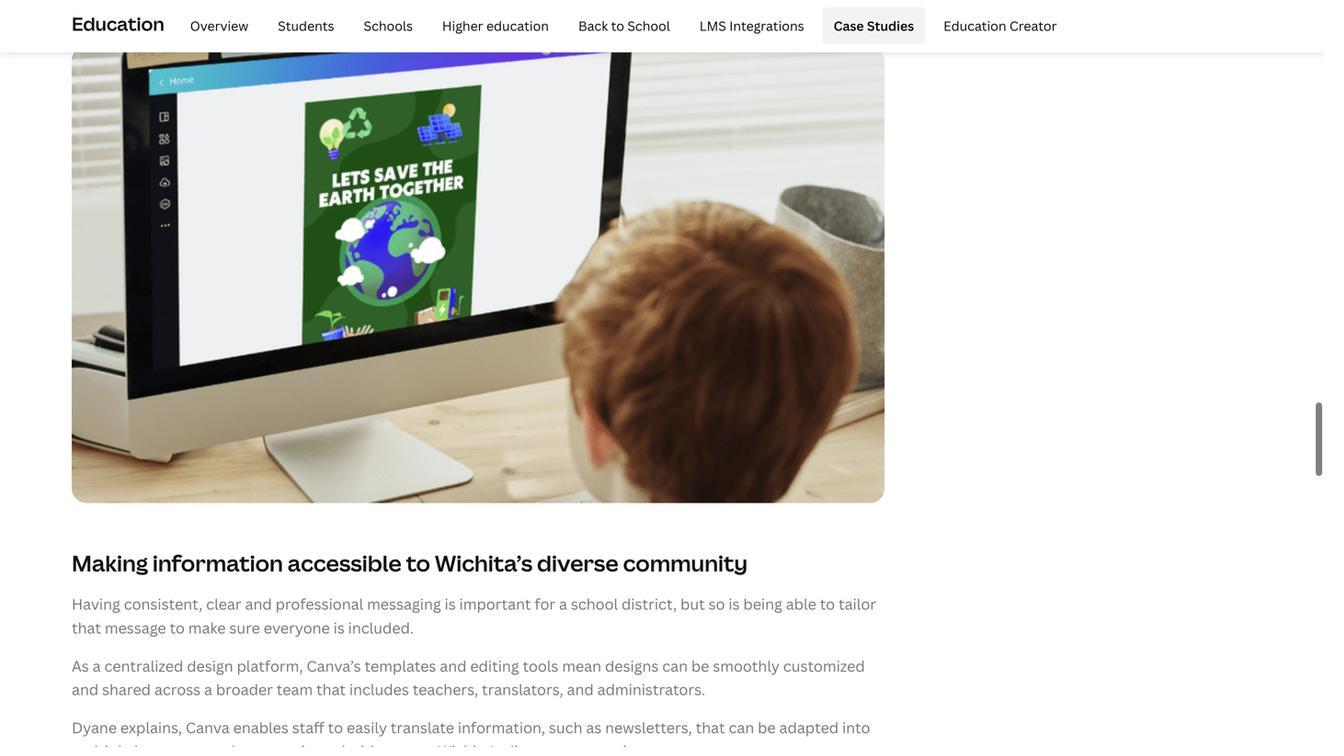 Task type: describe. For each thing, give the bounding box(es) containing it.
newsletters,
[[605, 718, 692, 738]]

education for education
[[72, 11, 164, 36]]

dyane explains, canva enables staff to easily translate information, such as newsletters, that can be adapted into multiple languages and communicated with ease to wichita's diverse community.
[[72, 718, 871, 748]]

and down mean at the bottom of the page
[[567, 680, 594, 700]]

education creator link
[[933, 7, 1068, 44]]

but
[[681, 595, 705, 615]]

mean
[[562, 657, 602, 676]]

administrators.
[[598, 680, 706, 700]]

school
[[571, 595, 618, 615]]

lms
[[700, 17, 726, 34]]

sure
[[229, 618, 260, 638]]

back
[[579, 17, 608, 34]]

such
[[549, 718, 583, 738]]

dyane
[[72, 718, 117, 738]]

overview link
[[179, 7, 260, 44]]

into
[[843, 718, 871, 738]]

having consistent, clear and professional messaging is important for a school district, but so is being able to tailor that message to make sure everyone is included.
[[72, 595, 877, 638]]

lms integrations
[[700, 17, 804, 34]]

menu bar containing overview
[[172, 7, 1068, 44]]

so
[[709, 595, 725, 615]]

and up teachers,
[[440, 657, 467, 676]]

easily
[[347, 718, 387, 738]]

enables
[[233, 718, 289, 738]]

being
[[744, 595, 783, 615]]

2 horizontal spatial is
[[729, 595, 740, 615]]

higher education link
[[431, 7, 560, 44]]

community
[[623, 549, 748, 579]]

that inside the as a centralized design platform, canva's templates and editing tools mean designs can be smoothly customized and shared across a broader team that includes teachers, translators, and administrators.
[[316, 680, 346, 700]]

centralized
[[104, 657, 183, 676]]

canva
[[186, 718, 230, 738]]

overview
[[190, 17, 248, 34]]

lms integrations link
[[689, 7, 815, 44]]

tools
[[523, 657, 559, 676]]

0 vertical spatial diverse
[[537, 549, 619, 579]]

back to school link
[[567, 7, 681, 44]]

to down translate
[[419, 742, 434, 748]]

information,
[[458, 718, 545, 738]]

across
[[154, 680, 201, 700]]

can inside the as a centralized design platform, canva's templates and editing tools mean designs can be smoothly customized and shared across a broader team that includes teachers, translators, and administrators.
[[662, 657, 688, 676]]

communicated
[[239, 742, 346, 748]]

teachers,
[[413, 680, 478, 700]]

ease
[[383, 742, 416, 748]]

multiple
[[72, 742, 131, 748]]

0 horizontal spatial is
[[334, 618, 345, 638]]

translators,
[[482, 680, 564, 700]]

to right staff
[[328, 718, 343, 738]]

school
[[628, 17, 670, 34]]

diverse inside the dyane explains, canva enables staff to easily translate information, such as newsletters, that can be adapted into multiple languages and communicated with ease to wichita's diverse community.
[[505, 742, 557, 748]]

consistent,
[[124, 595, 203, 615]]

education
[[487, 17, 549, 34]]

team
[[277, 680, 313, 700]]

make
[[188, 618, 226, 638]]

important
[[459, 595, 531, 615]]

accessible
[[288, 549, 402, 579]]

editing
[[470, 657, 519, 676]]

for
[[535, 595, 556, 615]]

creator
[[1010, 17, 1057, 34]]

as
[[586, 718, 602, 738]]

wichita's
[[435, 549, 533, 579]]

that inside the dyane explains, canva enables staff to easily translate information, such as newsletters, that can be adapted into multiple languages and communicated with ease to wichita's diverse community.
[[696, 718, 725, 738]]



Task type: locate. For each thing, give the bounding box(es) containing it.
1 vertical spatial that
[[316, 680, 346, 700]]

and up sure
[[245, 595, 272, 615]]

wichita's
[[438, 742, 501, 748]]

be left adapted
[[758, 718, 776, 738]]

that
[[72, 618, 101, 638], [316, 680, 346, 700], [696, 718, 725, 738]]

be inside the dyane explains, canva enables staff to easily translate information, such as newsletters, that can be adapted into multiple languages and communicated with ease to wichita's diverse community.
[[758, 718, 776, 738]]

0 horizontal spatial can
[[662, 657, 688, 676]]

having
[[72, 595, 120, 615]]

is left important
[[445, 595, 456, 615]]

and
[[245, 595, 272, 615], [440, 657, 467, 676], [72, 680, 99, 700], [567, 680, 594, 700], [209, 742, 235, 748]]

templates
[[365, 657, 436, 676]]

studies
[[867, 17, 914, 34]]

able
[[786, 595, 817, 615]]

to right able
[[820, 595, 835, 615]]

0 vertical spatial a
[[559, 595, 568, 615]]

clear
[[206, 595, 242, 615]]

a
[[559, 595, 568, 615], [93, 657, 101, 676], [204, 680, 212, 700]]

can inside the dyane explains, canva enables staff to easily translate information, such as newsletters, that can be adapted into multiple languages and communicated with ease to wichita's diverse community.
[[729, 718, 754, 738]]

is
[[445, 595, 456, 615], [729, 595, 740, 615], [334, 618, 345, 638]]

to inside menu bar
[[611, 17, 625, 34]]

1 horizontal spatial is
[[445, 595, 456, 615]]

message
[[105, 618, 166, 638]]

translate
[[391, 718, 454, 738]]

0 horizontal spatial be
[[692, 657, 710, 676]]

case studies
[[834, 17, 914, 34]]

broader
[[216, 680, 273, 700]]

that right newsletters,
[[696, 718, 725, 738]]

and inside having consistent, clear and professional messaging is important for a school district, but so is being able to tailor that message to make sure everyone is included.
[[245, 595, 272, 615]]

community.
[[561, 742, 644, 748]]

1 vertical spatial be
[[758, 718, 776, 738]]

be
[[692, 657, 710, 676], [758, 718, 776, 738]]

as a centralized design platform, canva's templates and editing tools mean designs can be smoothly customized and shared across a broader team that includes teachers, translators, and administrators.
[[72, 657, 865, 700]]

case
[[834, 17, 864, 34]]

integrations
[[730, 17, 804, 34]]

includes
[[349, 680, 409, 700]]

everyone
[[264, 618, 330, 638]]

education
[[72, 11, 164, 36], [944, 17, 1007, 34]]

1 vertical spatial a
[[93, 657, 101, 676]]

a right 'for'
[[559, 595, 568, 615]]

1 vertical spatial diverse
[[505, 742, 557, 748]]

is down professional
[[334, 618, 345, 638]]

designs
[[605, 657, 659, 676]]

1 horizontal spatial that
[[316, 680, 346, 700]]

and down as
[[72, 680, 99, 700]]

diverse down 'information,' at left
[[505, 742, 557, 748]]

can down smoothly
[[729, 718, 754, 738]]

making information accessible to wichita's diverse community
[[72, 549, 748, 579]]

and inside the dyane explains, canva enables staff to easily translate information, such as newsletters, that can be adapted into multiple languages and communicated with ease to wichita's diverse community.
[[209, 742, 235, 748]]

and down canva on the left bottom of page
[[209, 742, 235, 748]]

tailor
[[839, 595, 877, 615]]

education inside education creator link
[[944, 17, 1007, 34]]

2 vertical spatial that
[[696, 718, 725, 738]]

1 horizontal spatial education
[[944, 17, 1007, 34]]

district,
[[622, 595, 677, 615]]

2 horizontal spatial a
[[559, 595, 568, 615]]

messaging
[[367, 595, 441, 615]]

1 horizontal spatial be
[[758, 718, 776, 738]]

that down canva's
[[316, 680, 346, 700]]

diverse up school
[[537, 549, 619, 579]]

can
[[662, 657, 688, 676], [729, 718, 754, 738]]

smoothly
[[713, 657, 780, 676]]

case studies link
[[823, 7, 925, 44]]

a inside having consistent, clear and professional messaging is important for a school district, but so is being able to tailor that message to make sure everyone is included.
[[559, 595, 568, 615]]

menu bar
[[172, 7, 1068, 44]]

0 vertical spatial be
[[692, 657, 710, 676]]

students
[[278, 17, 334, 34]]

platform,
[[237, 657, 303, 676]]

0 horizontal spatial that
[[72, 618, 101, 638]]

students link
[[267, 7, 345, 44]]

design
[[187, 657, 233, 676]]

that inside having consistent, clear and professional messaging is important for a school district, but so is being able to tailor that message to make sure everyone is included.
[[72, 618, 101, 638]]

with
[[349, 742, 380, 748]]

can up administrators.
[[662, 657, 688, 676]]

2 horizontal spatial that
[[696, 718, 725, 738]]

1 horizontal spatial a
[[204, 680, 212, 700]]

is right "so"
[[729, 595, 740, 615]]

schools
[[364, 17, 413, 34]]

be inside the as a centralized design platform, canva's templates and editing tools mean designs can be smoothly customized and shared across a broader team that includes teachers, translators, and administrators.
[[692, 657, 710, 676]]

diverse
[[537, 549, 619, 579], [505, 742, 557, 748]]

0 vertical spatial can
[[662, 657, 688, 676]]

to
[[611, 17, 625, 34], [406, 549, 430, 579], [820, 595, 835, 615], [170, 618, 185, 638], [328, 718, 343, 738], [419, 742, 434, 748]]

making
[[72, 549, 148, 579]]

languages
[[134, 742, 205, 748]]

education for education creator
[[944, 17, 1007, 34]]

a right as
[[93, 657, 101, 676]]

staff
[[292, 718, 325, 738]]

a down design
[[204, 680, 212, 700]]

to up messaging
[[406, 549, 430, 579]]

information
[[153, 549, 283, 579]]

1 horizontal spatial can
[[729, 718, 754, 738]]

1 vertical spatial can
[[729, 718, 754, 738]]

that down having
[[72, 618, 101, 638]]

shared
[[102, 680, 151, 700]]

professional
[[276, 595, 364, 615]]

0 horizontal spatial education
[[72, 11, 164, 36]]

schools link
[[353, 7, 424, 44]]

education creator
[[944, 17, 1057, 34]]

0 horizontal spatial a
[[93, 657, 101, 676]]

to right back at the top of the page
[[611, 17, 625, 34]]

to down the consistent,
[[170, 618, 185, 638]]

adapted
[[780, 718, 839, 738]]

higher
[[442, 17, 483, 34]]

back to school
[[579, 17, 670, 34]]

explains,
[[120, 718, 182, 738]]

be left smoothly
[[692, 657, 710, 676]]

higher education
[[442, 17, 549, 34]]

included.
[[348, 618, 414, 638]]

2 vertical spatial a
[[204, 680, 212, 700]]

customized
[[783, 657, 865, 676]]

as
[[72, 657, 89, 676]]

0 vertical spatial that
[[72, 618, 101, 638]]

canva's
[[307, 657, 361, 676]]



Task type: vqa. For each thing, say whether or not it's contained in the screenshot.
bottommost (2)
no



